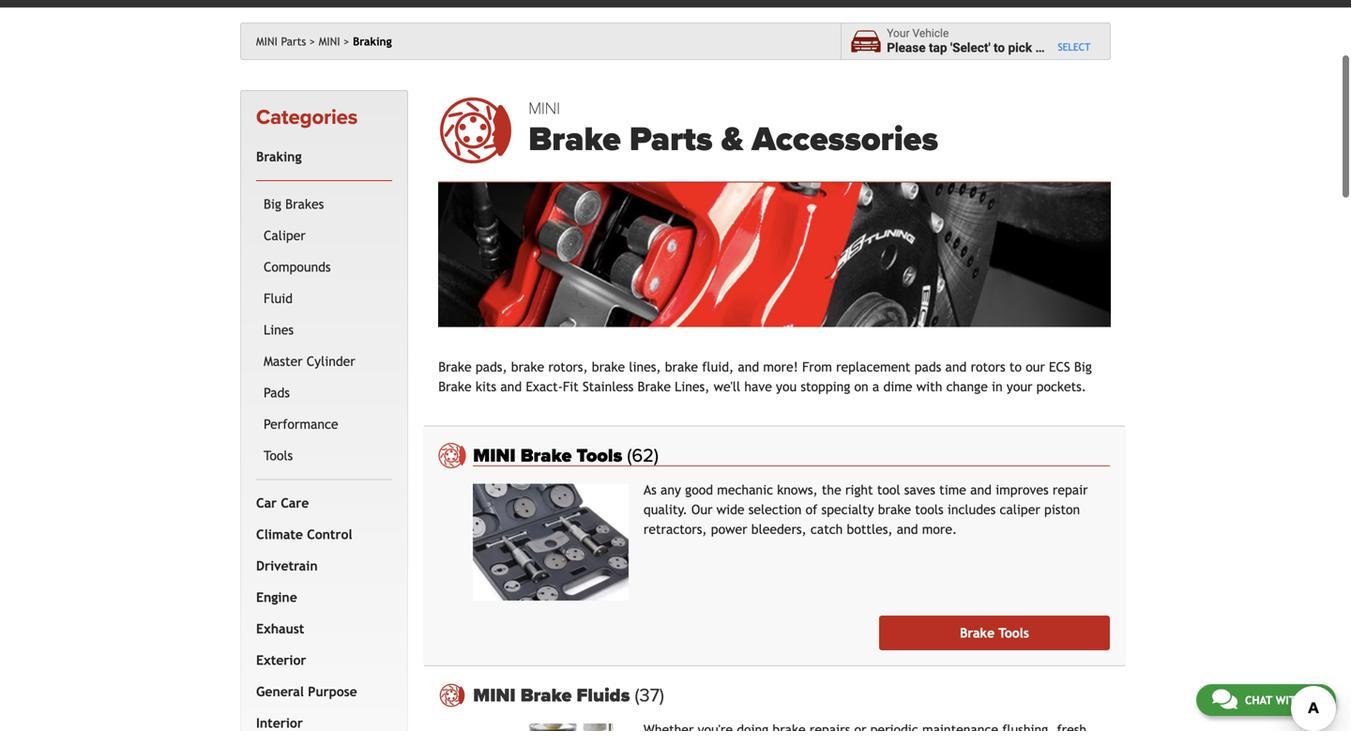 Task type: describe. For each thing, give the bounding box(es) containing it.
comments image
[[1213, 688, 1238, 711]]

of
[[806, 502, 818, 517]]

a inside brake pads, brake rotors, brake lines, brake fluid, and more! from replacement pads and rotors to our ecs big brake kits and exact-fit stainless brake lines, we'll have you stopping on a dime with change in your pockets.
[[873, 379, 880, 394]]

brake tools
[[960, 626, 1030, 641]]

brake up stainless
[[592, 360, 625, 375]]

engine
[[256, 590, 297, 605]]

and up change on the right bottom of page
[[946, 360, 967, 375]]

tools link
[[260, 440, 389, 472]]

performance link
[[260, 409, 389, 440]]

brake up "lines,"
[[665, 360, 699, 375]]

accessories
[[752, 119, 939, 160]]

rotors
[[971, 360, 1006, 375]]

pick
[[1009, 40, 1033, 55]]

knows,
[[778, 483, 818, 498]]

parts inside "mini brake parts & accessories"
[[630, 119, 713, 160]]

our
[[1026, 360, 1046, 375]]

caliper
[[1000, 502, 1041, 517]]

fluid link
[[260, 283, 389, 314]]

more!
[[764, 360, 799, 375]]

us
[[1307, 694, 1321, 707]]

brake tools link
[[880, 616, 1111, 651]]

select
[[1058, 41, 1091, 53]]

replacement
[[837, 360, 911, 375]]

1 horizontal spatial braking
[[353, 35, 392, 48]]

general purpose
[[256, 684, 357, 699]]

cylinder
[[307, 354, 356, 369]]

big brakes link
[[260, 189, 389, 220]]

master cylinder
[[264, 354, 356, 369]]

exact-
[[526, 379, 563, 394]]

tools inside braking subcategories element
[[264, 448, 293, 463]]

pads
[[915, 360, 942, 375]]

braking inside category navigation element
[[256, 149, 302, 164]]

brake pads, brake rotors, brake lines, brake fluid, and more! from replacement pads and rotors to our ecs big brake kits and exact-fit stainless brake lines, we'll have you stopping on a dime with change in your pockets.
[[439, 360, 1093, 394]]

tap
[[929, 40, 948, 55]]

general
[[256, 684, 304, 699]]

chat with us
[[1246, 694, 1321, 707]]

vehicle
[[913, 27, 949, 40]]

drivetrain link
[[253, 550, 389, 582]]

climate control
[[256, 527, 353, 542]]

0 vertical spatial parts
[[281, 35, 306, 48]]

quality.
[[644, 502, 688, 517]]

mini brake parts & accessories
[[529, 99, 939, 160]]

from
[[803, 360, 833, 375]]

pads
[[264, 385, 290, 400]]

specialty
[[822, 502, 875, 517]]

with inside chat with us link
[[1276, 694, 1304, 707]]

rotors,
[[549, 360, 588, 375]]

mini parts
[[256, 35, 306, 48]]

bottles,
[[847, 522, 893, 537]]

category navigation element
[[240, 90, 409, 731]]

you
[[776, 379, 797, 394]]

purpose
[[308, 684, 357, 699]]

dime
[[884, 379, 913, 394]]

and right kits
[[501, 379, 522, 394]]

big inside braking subcategories element
[[264, 197, 282, 212]]

exhaust link
[[253, 613, 389, 645]]

have
[[745, 379, 772, 394]]

chat with us link
[[1197, 684, 1337, 716]]

repair
[[1053, 483, 1089, 498]]

braking link
[[253, 141, 389, 173]]

braking subcategories element
[[256, 180, 393, 480]]

compounds
[[264, 259, 331, 274]]

bleeders,
[[752, 522, 807, 537]]

lines,
[[675, 379, 710, 394]]

tools
[[916, 502, 944, 517]]

fluids
[[577, 684, 630, 707]]

selection
[[749, 502, 802, 517]]

caliper link
[[260, 220, 389, 251]]

ecs
[[1050, 360, 1071, 375]]

in
[[992, 379, 1003, 394]]

brake inside "mini brake parts & accessories"
[[529, 119, 621, 160]]

retractors,
[[644, 522, 707, 537]]

brakes
[[286, 197, 324, 212]]

compounds link
[[260, 251, 389, 283]]

brake inside as any good mechanic knows, the right tool saves time and improves repair quality. our wide selection of specialty brake tools includes caliper piston retractors, power bleeders, catch bottles, and more.
[[878, 502, 912, 517]]

caliper
[[264, 228, 306, 243]]



Task type: locate. For each thing, give the bounding box(es) containing it.
mini inside "mini brake parts & accessories"
[[529, 99, 560, 119]]

more.
[[923, 522, 958, 537]]

0 vertical spatial with
[[917, 379, 943, 394]]

select link
[[1058, 41, 1091, 53]]

'select'
[[951, 40, 991, 55]]

1 vertical spatial big
[[1075, 360, 1093, 375]]

master cylinder link
[[260, 346, 389, 377]]

with down pads
[[917, 379, 943, 394]]

time
[[940, 483, 967, 498]]

with
[[917, 379, 943, 394], [1276, 694, 1304, 707]]

exhaust
[[256, 621, 304, 636]]

0 vertical spatial a
[[1036, 40, 1043, 55]]

to left pick
[[994, 40, 1006, 55]]

any
[[661, 483, 682, 498]]

brake
[[529, 119, 621, 160], [439, 360, 472, 375], [439, 379, 472, 394], [638, 379, 671, 394], [521, 445, 572, 467], [960, 626, 995, 641], [521, 684, 572, 707]]

mini                                                                                    brake tools link
[[473, 445, 1111, 467]]

brake tools thumbnail image image
[[473, 484, 629, 601]]

with left us
[[1276, 694, 1304, 707]]

exterior
[[256, 653, 306, 668]]

1 horizontal spatial with
[[1276, 694, 1304, 707]]

parts left &
[[630, 119, 713, 160]]

mini parts link
[[256, 35, 316, 48]]

parts left mini link
[[281, 35, 306, 48]]

pockets.
[[1037, 379, 1087, 394]]

categories
[[256, 105, 358, 130]]

your
[[1007, 379, 1033, 394]]

improves
[[996, 483, 1049, 498]]

pads,
[[476, 360, 508, 375]]

0 vertical spatial to
[[994, 40, 1006, 55]]

0 horizontal spatial parts
[[281, 35, 306, 48]]

1 horizontal spatial to
[[1010, 360, 1022, 375]]

good
[[685, 483, 714, 498]]

piston
[[1045, 502, 1081, 517]]

a right on at right bottom
[[873, 379, 880, 394]]

mini for fluids
[[473, 684, 516, 707]]

our
[[692, 502, 713, 517]]

exterior link
[[253, 645, 389, 676]]

big brakes
[[264, 197, 324, 212]]

performance
[[264, 417, 338, 432]]

1 horizontal spatial big
[[1075, 360, 1093, 375]]

big inside brake pads, brake rotors, brake lines, brake fluid, and more! from replacement pads and rotors to our ecs big brake kits and exact-fit stainless brake lines, we'll have you stopping on a dime with change in your pockets.
[[1075, 360, 1093, 375]]

lines link
[[260, 314, 389, 346]]

and up have
[[738, 360, 760, 375]]

brake up exact-
[[511, 360, 545, 375]]

mini for parts
[[529, 99, 560, 119]]

the
[[822, 483, 842, 498]]

drivetrain
[[256, 558, 318, 573]]

saves
[[905, 483, 936, 498]]

as any good mechanic knows, the right tool saves time and improves repair quality. our wide selection of specialty brake tools includes caliper piston retractors, power bleeders, catch bottles, and more.
[[644, 483, 1089, 537]]

braking right mini link
[[353, 35, 392, 48]]

car care
[[256, 496, 309, 511]]

to inside brake pads, brake rotors, brake lines, brake fluid, and more! from replacement pads and rotors to our ecs big brake kits and exact-fit stainless brake lines, we'll have you stopping on a dime with change in your pockets.
[[1010, 360, 1022, 375]]

control
[[307, 527, 353, 542]]

brake parts & accessories banner image image
[[439, 183, 1112, 327]]

0 vertical spatial big
[[264, 197, 282, 212]]

mini
[[256, 35, 278, 48], [319, 35, 340, 48], [529, 99, 560, 119], [473, 445, 516, 467], [473, 684, 516, 707]]

mechanic
[[717, 483, 774, 498]]

to left our
[[1010, 360, 1022, 375]]

fluid,
[[702, 360, 734, 375]]

and down tools
[[897, 522, 919, 537]]

a
[[1036, 40, 1043, 55], [873, 379, 880, 394]]

mini                                                                                    brake fluids
[[473, 684, 635, 707]]

general purpose link
[[253, 676, 389, 708]]

includes
[[948, 502, 996, 517]]

1 vertical spatial a
[[873, 379, 880, 394]]

with inside brake pads, brake rotors, brake lines, brake fluid, and more! from replacement pads and rotors to our ecs big brake kits and exact-fit stainless brake lines, we'll have you stopping on a dime with change in your pockets.
[[917, 379, 943, 394]]

big left brakes
[[264, 197, 282, 212]]

wide
[[717, 502, 745, 517]]

brake fluids thumbnail image image
[[473, 724, 629, 731]]

lines,
[[629, 360, 661, 375]]

2 horizontal spatial tools
[[999, 626, 1030, 641]]

1 horizontal spatial tools
[[577, 445, 623, 467]]

master
[[264, 354, 303, 369]]

on
[[855, 379, 869, 394]]

to inside your vehicle please tap 'select' to pick a vehicle
[[994, 40, 1006, 55]]

climate
[[256, 527, 303, 542]]

stopping
[[801, 379, 851, 394]]

catch
[[811, 522, 843, 537]]

0 horizontal spatial tools
[[264, 448, 293, 463]]

brake down tool
[[878, 502, 912, 517]]

braking down categories
[[256, 149, 302, 164]]

mini link
[[319, 35, 350, 48]]

your
[[887, 27, 910, 40]]

1 horizontal spatial a
[[1036, 40, 1043, 55]]

fit
[[563, 379, 579, 394]]

care
[[281, 496, 309, 511]]

chat
[[1246, 694, 1273, 707]]

1 vertical spatial parts
[[630, 119, 713, 160]]

and
[[738, 360, 760, 375], [946, 360, 967, 375], [501, 379, 522, 394], [971, 483, 992, 498], [897, 522, 919, 537]]

0 horizontal spatial a
[[873, 379, 880, 394]]

parts
[[281, 35, 306, 48], [630, 119, 713, 160]]

we'll
[[714, 379, 741, 394]]

lines
[[264, 322, 294, 337]]

your vehicle please tap 'select' to pick a vehicle
[[887, 27, 1087, 55]]

big right ecs
[[1075, 360, 1093, 375]]

tool
[[878, 483, 901, 498]]

mini                                                                                    brake tools
[[473, 445, 627, 467]]

0 horizontal spatial braking
[[256, 149, 302, 164]]

a right pick
[[1036, 40, 1043, 55]]

car
[[256, 496, 277, 511]]

0 horizontal spatial to
[[994, 40, 1006, 55]]

1 horizontal spatial parts
[[630, 119, 713, 160]]

mini                                                                                    brake fluids link
[[473, 684, 1111, 707]]

fluid
[[264, 291, 293, 306]]

please
[[887, 40, 926, 55]]

as
[[644, 483, 657, 498]]

mini for tools
[[473, 445, 516, 467]]

1 vertical spatial to
[[1010, 360, 1022, 375]]

car care link
[[253, 488, 389, 519]]

and up the 'includes'
[[971, 483, 992, 498]]

vehicle
[[1046, 40, 1087, 55]]

a inside your vehicle please tap 'select' to pick a vehicle
[[1036, 40, 1043, 55]]

pads link
[[260, 377, 389, 409]]

0 horizontal spatial big
[[264, 197, 282, 212]]

0 vertical spatial braking
[[353, 35, 392, 48]]

interior link
[[253, 708, 389, 731]]

climate control link
[[253, 519, 389, 550]]

1 vertical spatial with
[[1276, 694, 1304, 707]]

tools
[[577, 445, 623, 467], [264, 448, 293, 463], [999, 626, 1030, 641]]

0 horizontal spatial with
[[917, 379, 943, 394]]

1 vertical spatial braking
[[256, 149, 302, 164]]

kits
[[476, 379, 497, 394]]



Task type: vqa. For each thing, say whether or not it's contained in the screenshot.
third "question circle" image from the top of the page
no



